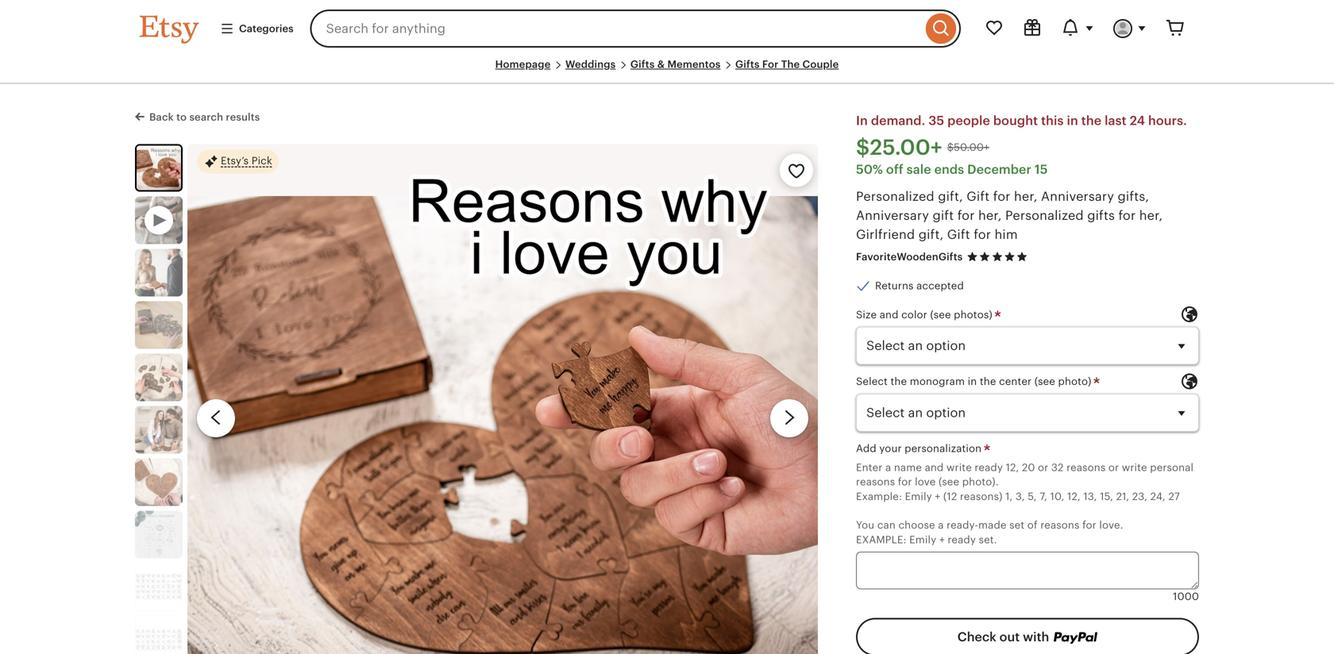 Task type: locate. For each thing, give the bounding box(es) containing it.
for left the love.
[[1082, 519, 1096, 531]]

+ left (12
[[935, 491, 940, 502]]

personalized gift gift for her anniversary gifts image 7 image
[[135, 511, 183, 558]]

gifts,
[[1118, 189, 1149, 204]]

personalized up him
[[1005, 208, 1084, 223]]

write up 23,
[[1122, 462, 1147, 474]]

check out with
[[957, 630, 1052, 644]]

0 vertical spatial and
[[880, 309, 899, 321]]

2 vertical spatial (see
[[939, 476, 959, 488]]

None search field
[[310, 10, 961, 48]]

$25.00+
[[856, 135, 942, 160]]

mementos
[[667, 58, 721, 70]]

0 horizontal spatial the
[[891, 376, 907, 388]]

reasons up example:
[[856, 476, 895, 488]]

your
[[879, 442, 902, 454]]

0 horizontal spatial 12,
[[1006, 462, 1019, 474]]

(see right 'color'
[[930, 309, 951, 321]]

personalized gift gift for her anniversary gifts image 2 image
[[135, 249, 183, 296]]

1 horizontal spatial or
[[1108, 462, 1119, 474]]

0 horizontal spatial and
[[880, 309, 899, 321]]

in right this
[[1067, 114, 1078, 128]]

0 vertical spatial in
[[1067, 114, 1078, 128]]

personalized
[[856, 189, 934, 204], [1005, 208, 1084, 223]]

love.
[[1099, 519, 1123, 531]]

choose
[[898, 519, 935, 531]]

december
[[967, 162, 1031, 177]]

1 vertical spatial personalized
[[1005, 208, 1084, 223]]

0 horizontal spatial write
[[946, 462, 972, 474]]

0 vertical spatial anniversary
[[1041, 189, 1114, 204]]

1 horizontal spatial in
[[1067, 114, 1078, 128]]

reasons
[[1067, 462, 1106, 474], [856, 476, 895, 488], [1040, 519, 1080, 531]]

+ inside 'you can choose a ready-made set of reasons for love. example: emily + ready set.'
[[939, 534, 945, 546]]

couple
[[802, 58, 839, 70]]

0 horizontal spatial her,
[[978, 208, 1002, 223]]

gift down december
[[967, 189, 990, 204]]

ready
[[975, 462, 1003, 474], [948, 534, 976, 546]]

gifts
[[1087, 208, 1115, 223]]

2 gifts from the left
[[735, 58, 760, 70]]

the right select
[[891, 376, 907, 388]]

12,
[[1006, 462, 1019, 474], [1067, 491, 1081, 502]]

her, down 15
[[1014, 189, 1038, 204]]

anniversary up gifts on the right of page
[[1041, 189, 1114, 204]]

to
[[176, 111, 187, 123]]

write
[[946, 462, 972, 474], [1122, 462, 1147, 474]]

anniversary
[[1041, 189, 1114, 204], [856, 208, 929, 223]]

0 horizontal spatial a
[[885, 462, 891, 474]]

and inside enter a name and write ready 12, 20 or 32 reasons or write personal reasons for love (see photo). example: emily + (12 reasons) 1, 3, 5, 7, 10, 12, 13, 15, 21, 23, 24, 27
[[925, 462, 944, 474]]

emily inside 'you can choose a ready-made set of reasons for love. example: emily + ready set.'
[[909, 534, 936, 546]]

gift, down gift
[[919, 227, 944, 242]]

0 horizontal spatial in
[[968, 376, 977, 388]]

0 vertical spatial personalized
[[856, 189, 934, 204]]

personalized down off
[[856, 189, 934, 204]]

0 vertical spatial emily
[[905, 491, 932, 502]]

etsy's pick
[[221, 155, 272, 167]]

0 vertical spatial gift,
[[938, 189, 963, 204]]

0 vertical spatial gift
[[967, 189, 990, 204]]

homepage
[[495, 58, 551, 70]]

1,
[[1005, 491, 1013, 502]]

ready up photo). at the bottom
[[975, 462, 1003, 474]]

accepted
[[916, 280, 964, 292]]

12, left 20
[[1006, 462, 1019, 474]]

emily
[[905, 491, 932, 502], [909, 534, 936, 546]]

gift down gift
[[947, 227, 970, 242]]

a left ready-
[[938, 519, 944, 531]]

for down name
[[898, 476, 912, 488]]

0 vertical spatial 12,
[[1006, 462, 1019, 474]]

personalized gift gift for her anniversary gifts image 9 image
[[135, 616, 183, 654]]

gift,
[[938, 189, 963, 204], [919, 227, 944, 242]]

check
[[957, 630, 996, 644]]

1 vertical spatial and
[[925, 462, 944, 474]]

ready down ready-
[[948, 534, 976, 546]]

the left "last"
[[1081, 114, 1101, 128]]

gifts & mementos link
[[630, 58, 721, 70]]

enter a name and write ready 12, 20 or 32 reasons or write personal reasons for love (see photo). example: emily + (12 reasons) 1, 3, 5, 7, 10, 12, 13, 15, 21, 23, 24, 27
[[856, 462, 1194, 502]]

0 vertical spatial a
[[885, 462, 891, 474]]

1 vertical spatial in
[[968, 376, 977, 388]]

5,
[[1028, 491, 1037, 502]]

in
[[1067, 114, 1078, 128], [968, 376, 977, 388]]

1 horizontal spatial anniversary
[[1041, 189, 1114, 204]]

emily down love
[[905, 491, 932, 502]]

1 vertical spatial a
[[938, 519, 944, 531]]

20
[[1022, 462, 1035, 474]]

1 horizontal spatial write
[[1122, 462, 1147, 474]]

reasons)
[[960, 491, 1003, 502]]

0 vertical spatial (see
[[930, 309, 951, 321]]

1 vertical spatial +
[[939, 534, 945, 546]]

(see inside enter a name and write ready 12, 20 or 32 reasons or write personal reasons for love (see photo). example: emily + (12 reasons) 1, 3, 5, 7, 10, 12, 13, 15, 21, 23, 24, 27
[[939, 476, 959, 488]]

a inside enter a name and write ready 12, 20 or 32 reasons or write personal reasons for love (see photo). example: emily + (12 reasons) 1, 3, 5, 7, 10, 12, 13, 15, 21, 23, 24, 27
[[885, 462, 891, 474]]

a right enter
[[885, 462, 891, 474]]

color
[[901, 309, 927, 321]]

her, up him
[[978, 208, 1002, 223]]

1 horizontal spatial a
[[938, 519, 944, 531]]

1 vertical spatial gift
[[947, 227, 970, 242]]

gifts for the couple
[[735, 58, 839, 70]]

menu bar
[[140, 57, 1194, 84]]

in
[[856, 114, 868, 128]]

her, down gifts,
[[1139, 208, 1163, 223]]

reasons right 32
[[1067, 462, 1106, 474]]

or left 32
[[1038, 462, 1048, 474]]

demand.
[[871, 114, 925, 128]]

1 horizontal spatial and
[[925, 462, 944, 474]]

gifts left &
[[630, 58, 655, 70]]

$25.00+ $50.00+
[[856, 135, 989, 160]]

example:
[[856, 534, 906, 546]]

0 vertical spatial reasons
[[1067, 462, 1106, 474]]

reasons inside 'you can choose a ready-made set of reasons for love. example: emily + ready set.'
[[1040, 519, 1080, 531]]

gift, up gift
[[938, 189, 963, 204]]

the
[[781, 58, 800, 70]]

in right monogram
[[968, 376, 977, 388]]

1 vertical spatial gift,
[[919, 227, 944, 242]]

example:
[[856, 491, 902, 502]]

(12
[[943, 491, 957, 502]]

7,
[[1040, 491, 1047, 502]]

(see up (12
[[939, 476, 959, 488]]

(see right the center
[[1034, 376, 1055, 388]]

reasons right the of
[[1040, 519, 1080, 531]]

1 horizontal spatial gifts
[[735, 58, 760, 70]]

and
[[880, 309, 899, 321], [925, 462, 944, 474]]

10,
[[1050, 491, 1064, 502]]

anniversary up girlfriend
[[856, 208, 929, 223]]

menu bar containing homepage
[[140, 57, 1194, 84]]

1 horizontal spatial her,
[[1014, 189, 1038, 204]]

1 gifts from the left
[[630, 58, 655, 70]]

ready inside enter a name and write ready 12, 20 or 32 reasons or write personal reasons for love (see photo). example: emily + (12 reasons) 1, 3, 5, 7, 10, 12, 13, 15, 21, 23, 24, 27
[[975, 462, 1003, 474]]

emily inside enter a name and write ready 12, 20 or 32 reasons or write personal reasons for love (see photo). example: emily + (12 reasons) 1, 3, 5, 7, 10, 12, 13, 15, 21, 23, 24, 27
[[905, 491, 932, 502]]

2 vertical spatial reasons
[[1040, 519, 1080, 531]]

gifts for gifts for the couple
[[735, 58, 760, 70]]

personalized gift gift for her anniversary gifts image 8 image
[[135, 563, 183, 611]]

emily down choose in the right bottom of the page
[[909, 534, 936, 546]]

1 vertical spatial ready
[[948, 534, 976, 546]]

size
[[856, 309, 877, 321]]

0 horizontal spatial anniversary
[[856, 208, 929, 223]]

categories
[[239, 23, 293, 34]]

center
[[999, 376, 1032, 388]]

0 horizontal spatial gifts
[[630, 58, 655, 70]]

12, left the 13,
[[1067, 491, 1081, 502]]

etsy's pick button
[[197, 149, 279, 174]]

gifts
[[630, 58, 655, 70], [735, 58, 760, 70]]

1 vertical spatial 12,
[[1067, 491, 1081, 502]]

hours.
[[1148, 114, 1187, 128]]

can
[[877, 519, 896, 531]]

and up love
[[925, 462, 944, 474]]

Search for anything text field
[[310, 10, 922, 48]]

this
[[1041, 114, 1064, 128]]

+
[[935, 491, 940, 502], [939, 534, 945, 546]]

gifts left for
[[735, 58, 760, 70]]

for inside 'you can choose a ready-made set of reasons for love. example: emily + ready set.'
[[1082, 519, 1096, 531]]

and right size at the right of the page
[[880, 309, 899, 321]]

in demand. 35 people bought this in the last 24 hours.
[[856, 114, 1187, 128]]

search
[[189, 111, 223, 123]]

personalized gift gift for her anniversary gifts image 1 image
[[187, 144, 818, 654], [137, 146, 181, 190]]

him
[[995, 227, 1018, 242]]

1 vertical spatial emily
[[909, 534, 936, 546]]

none search field inside categories banner
[[310, 10, 961, 48]]

50% off sale ends december 15
[[856, 162, 1048, 177]]

for down gifts,
[[1118, 208, 1136, 223]]

love
[[915, 476, 936, 488]]

check out with button
[[856, 618, 1199, 654]]

0 horizontal spatial or
[[1038, 462, 1048, 474]]

35
[[928, 114, 944, 128]]

write down personalization
[[946, 462, 972, 474]]

or up "15,"
[[1108, 462, 1119, 474]]

1 vertical spatial (see
[[1034, 376, 1055, 388]]

the left the center
[[980, 376, 996, 388]]

0 vertical spatial +
[[935, 491, 940, 502]]

returns accepted
[[875, 280, 964, 292]]

personalized gift gift for her anniversary gifts image 6 image
[[135, 458, 183, 506]]

for
[[762, 58, 779, 70]]

you
[[856, 519, 874, 531]]

0 horizontal spatial personalized gift gift for her anniversary gifts image 1 image
[[137, 146, 181, 190]]

photo).
[[962, 476, 999, 488]]

select
[[856, 376, 888, 388]]

1 or from the left
[[1038, 462, 1048, 474]]

+ down (12
[[939, 534, 945, 546]]

0 vertical spatial ready
[[975, 462, 1003, 474]]

1 vertical spatial anniversary
[[856, 208, 929, 223]]



Task type: vqa. For each thing, say whether or not it's contained in the screenshot.
the topmost related
no



Task type: describe. For each thing, give the bounding box(es) containing it.
photos)
[[954, 309, 992, 321]]

personalization
[[905, 442, 982, 454]]

set
[[1009, 519, 1025, 531]]

size and color (see photos)
[[856, 309, 995, 321]]

for right gift
[[957, 208, 975, 223]]

favoritewoodengifts
[[856, 251, 963, 263]]

24
[[1130, 114, 1145, 128]]

ends
[[934, 162, 964, 177]]

with
[[1023, 630, 1049, 644]]

gifts & mementos
[[630, 58, 721, 70]]

back to search results link
[[135, 108, 260, 125]]

24,
[[1150, 491, 1166, 502]]

personalized gift gift for her anniversary gifts image 3 image
[[135, 301, 183, 349]]

13,
[[1083, 491, 1097, 502]]

21,
[[1116, 491, 1129, 502]]

a inside 'you can choose a ready-made set of reasons for love. example: emily + ready set.'
[[938, 519, 944, 531]]

sale
[[907, 162, 931, 177]]

weddings link
[[565, 58, 616, 70]]

1 horizontal spatial the
[[980, 376, 996, 388]]

bought
[[993, 114, 1038, 128]]

&
[[657, 58, 665, 70]]

for down december
[[993, 189, 1011, 204]]

2 or from the left
[[1108, 462, 1119, 474]]

name
[[894, 462, 922, 474]]

1 horizontal spatial personalized
[[1005, 208, 1084, 223]]

50%
[[856, 162, 883, 177]]

gifts for the couple link
[[735, 58, 839, 70]]

23,
[[1132, 491, 1148, 502]]

1 horizontal spatial personalized gift gift for her anniversary gifts image 1 image
[[187, 144, 818, 654]]

personalized gift gift for her anniversary gifts image 5 image
[[135, 406, 183, 454]]

girlfriend
[[856, 227, 915, 242]]

add your personalization
[[856, 442, 984, 454]]

gifts for gifts & mementos
[[630, 58, 655, 70]]

for inside enter a name and write ready 12, 20 or 32 reasons or write personal reasons for love (see photo). example: emily + (12 reasons) 1, 3, 5, 7, 10, 12, 13, 15, 21, 23, 24, 27
[[898, 476, 912, 488]]

favoritewoodengifts link
[[856, 251, 963, 263]]

1 vertical spatial reasons
[[856, 476, 895, 488]]

personalized gift, gift for her, anniversary gifts, anniversary gift for her, personalized gifts for her, girlfriend gift, gift for him
[[856, 189, 1163, 242]]

1000
[[1173, 591, 1199, 603]]

0 horizontal spatial personalized
[[856, 189, 934, 204]]

gift
[[933, 208, 954, 223]]

for left him
[[974, 227, 991, 242]]

off
[[886, 162, 903, 177]]

2 horizontal spatial the
[[1081, 114, 1101, 128]]

homepage link
[[495, 58, 551, 70]]

back
[[149, 111, 174, 123]]

select the monogram in the center (see photo)
[[856, 376, 1094, 388]]

3,
[[1016, 491, 1025, 502]]

back to search results
[[149, 111, 260, 123]]

1 write from the left
[[946, 462, 972, 474]]

2 write from the left
[[1122, 462, 1147, 474]]

27
[[1168, 491, 1180, 502]]

weddings
[[565, 58, 616, 70]]

$50.00+
[[947, 141, 989, 153]]

you can choose a ready-made set of reasons for love. example: emily + ready set.
[[856, 519, 1123, 546]]

ready inside 'you can choose a ready-made set of reasons for love. example: emily + ready set.'
[[948, 534, 976, 546]]

2 horizontal spatial her,
[[1139, 208, 1163, 223]]

add
[[856, 442, 876, 454]]

enter
[[856, 462, 883, 474]]

out
[[999, 630, 1020, 644]]

pick
[[252, 155, 272, 167]]

+ inside enter a name and write ready 12, 20 or 32 reasons or write personal reasons for love (see photo). example: emily + (12 reasons) 1, 3, 5, 7, 10, 12, 13, 15, 21, 23, 24, 27
[[935, 491, 940, 502]]

categories banner
[[111, 0, 1223, 57]]

made
[[978, 519, 1007, 531]]

set.
[[979, 534, 997, 546]]

monogram
[[910, 376, 965, 388]]

of
[[1027, 519, 1038, 531]]

etsy's
[[221, 155, 249, 167]]

1 horizontal spatial 12,
[[1067, 491, 1081, 502]]

15
[[1035, 162, 1048, 177]]

people
[[947, 114, 990, 128]]

results
[[226, 111, 260, 123]]

32
[[1051, 462, 1064, 474]]

Add your personalization text field
[[856, 552, 1199, 589]]

categories button
[[208, 14, 305, 43]]

last
[[1105, 114, 1127, 128]]

returns
[[875, 280, 914, 292]]

personalized gift gift for her anniversary gifts image 4 image
[[135, 354, 183, 401]]

ready-
[[947, 519, 978, 531]]

photo)
[[1058, 376, 1091, 388]]

personal
[[1150, 462, 1194, 474]]

15,
[[1100, 491, 1113, 502]]



